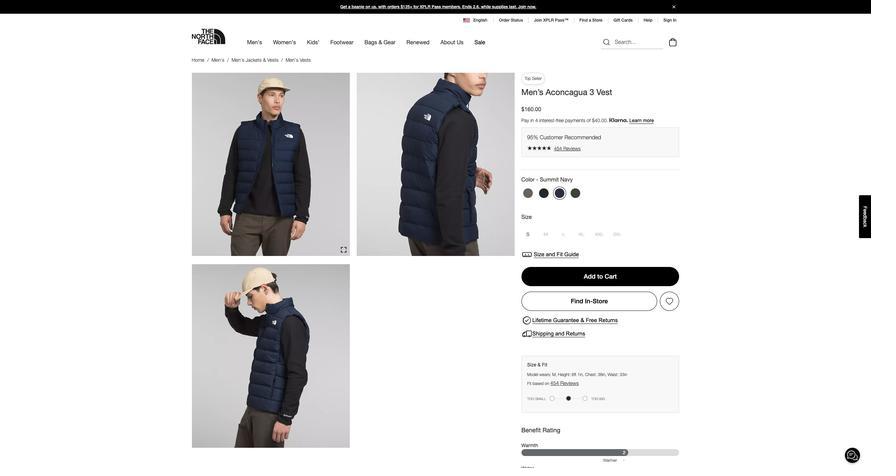 Task type: locate. For each thing, give the bounding box(es) containing it.
c
[[863, 223, 868, 225]]

1 horizontal spatial on
[[545, 381, 549, 386]]

d
[[863, 215, 868, 217]]

store inside find in-store "button"
[[593, 298, 608, 305]]

pine needle image
[[571, 189, 580, 198]]

on right 'based'
[[545, 381, 549, 386]]

size down m button
[[534, 252, 545, 258]]

learn
[[630, 118, 642, 123]]

a up k on the top right of the page
[[863, 220, 868, 223]]

3 / from the left
[[281, 57, 283, 63]]

tnf black image
[[539, 189, 549, 198]]

english link
[[463, 17, 488, 23]]

and inside size and fit guide button
[[546, 252, 555, 258]]

get a beanie on us, with orders $125+ for xplr pass members. ends 2.6, while supplies last. join now. link
[[0, 0, 871, 14]]

vests right jackets
[[267, 57, 279, 63]]

fit inside fit based on 454 reviews
[[527, 381, 532, 386]]

returns right free
[[599, 318, 618, 323]]

0 vertical spatial returns
[[599, 318, 618, 323]]

of
[[587, 118, 591, 123]]

gift cards link
[[614, 18, 633, 23]]

0 vertical spatial men's link
[[247, 33, 262, 51]]

find left "in-"
[[571, 298, 584, 305]]

1 vertical spatial size
[[534, 252, 545, 258]]

help
[[644, 18, 653, 23]]

0 horizontal spatial too
[[527, 397, 534, 401]]

0 vertical spatial fit
[[557, 252, 563, 258]]

fit based on 454 reviews
[[527, 380, 579, 386]]

454 down m,
[[551, 380, 559, 386]]

0 vertical spatial a
[[348, 4, 351, 9]]

& up wears:
[[538, 362, 541, 368]]

2
[[623, 450, 626, 456]]

interest-
[[539, 118, 556, 123]]

find in-store
[[571, 298, 608, 305]]

home / men's / men's jackets & vests / men's vests
[[192, 57, 311, 63]]

height:
[[558, 372, 571, 377]]

free
[[556, 118, 564, 123]]

/ left men's vests link
[[281, 57, 283, 63]]

xplr right for
[[420, 4, 431, 9]]

1 vertical spatial store
[[593, 298, 608, 305]]

ends
[[462, 4, 472, 9]]

help link
[[644, 18, 653, 23]]

0 vertical spatial xplr
[[420, 4, 431, 9]]

add to cart button
[[522, 267, 680, 286]]

summit navy image
[[555, 189, 565, 198]]

0 horizontal spatial xplr
[[420, 4, 431, 9]]

0 horizontal spatial vests
[[267, 57, 279, 63]]

and inside shipping and returns button
[[556, 331, 565, 337]]

and for size
[[546, 252, 555, 258]]

0 horizontal spatial /
[[207, 57, 209, 63]]

0 vertical spatial on
[[366, 4, 370, 9]]

reviews down 6ft
[[561, 380, 579, 386]]

too for too small
[[527, 397, 534, 401]]

2 vertical spatial fit
[[527, 381, 532, 386]]

0 vertical spatial 454 reviews link
[[527, 146, 674, 151]]

on inside fit based on 454 reviews
[[545, 381, 549, 386]]

fit for and
[[557, 252, 563, 258]]

men's up men's jackets & vests link
[[247, 39, 262, 45]]

0 vertical spatial and
[[546, 252, 555, 258]]

0 horizontal spatial on
[[366, 4, 370, 9]]

1 vertical spatial find
[[571, 298, 584, 305]]

kids'
[[307, 39, 320, 45]]

about
[[441, 39, 455, 45]]

aconcagua
[[546, 87, 588, 97]]

find a store link
[[580, 18, 603, 23]]

1 vertical spatial fit
[[542, 362, 548, 368]]

0 horizontal spatial men's link
[[212, 57, 224, 63]]

fit inside button
[[557, 252, 563, 258]]

2 too from the left
[[592, 397, 599, 401]]

1 horizontal spatial /
[[227, 57, 229, 63]]

0 vertical spatial store
[[593, 18, 603, 23]]

size up s at the right
[[522, 214, 532, 220]]

too left big at the right bottom of the page
[[592, 397, 599, 401]]

on inside "link"
[[366, 4, 370, 9]]

find a store
[[580, 18, 603, 23]]

and down m button
[[546, 252, 555, 258]]

color
[[522, 176, 535, 183]]

2 horizontal spatial fit
[[557, 252, 563, 258]]

1 vertical spatial men's link
[[212, 57, 224, 63]]

& inside lifetime guarantee & free returns button
[[581, 318, 585, 323]]

store left gift
[[593, 18, 603, 23]]

us
[[457, 39, 464, 45]]

the north face home page image
[[192, 29, 225, 44]]

join right last.
[[518, 4, 526, 9]]

vests down the kids' link
[[300, 57, 311, 63]]

order status link
[[499, 18, 523, 23]]

a inside button
[[863, 220, 868, 223]]

jackets
[[246, 57, 262, 63]]

and down guarantee at the right bottom of the page
[[556, 331, 565, 337]]

find
[[580, 18, 588, 23], [571, 298, 584, 305]]

xl button
[[575, 228, 588, 241]]

1 horizontal spatial too
[[592, 397, 599, 401]]

lifetime guarantee & free returns button
[[522, 315, 618, 326]]

$40.00.
[[592, 118, 608, 123]]

e up b
[[863, 212, 868, 215]]

0 horizontal spatial and
[[546, 252, 555, 258]]

0 vertical spatial find
[[580, 18, 588, 23]]

fit left guide
[[557, 252, 563, 258]]

warmth 2
[[522, 443, 626, 456]]

a inside "link"
[[348, 4, 351, 9]]

size inside size and fit guide button
[[534, 252, 545, 258]]

0 horizontal spatial returns
[[566, 331, 585, 337]]

shipping and returns
[[533, 331, 585, 337]]

0 vertical spatial size
[[522, 214, 532, 220]]

kids' link
[[307, 33, 320, 51]]

1 / from the left
[[207, 57, 209, 63]]

lifetime
[[533, 318, 552, 323]]

0 horizontal spatial join
[[518, 4, 526, 9]]

1 horizontal spatial vests
[[300, 57, 311, 63]]

find for find a store
[[580, 18, 588, 23]]

s button
[[522, 228, 535, 241]]

size
[[522, 214, 532, 220], [534, 252, 545, 258], [527, 362, 537, 368]]

returns down lifetime guarantee & free returns
[[566, 331, 585, 337]]

95% customer recommended
[[527, 134, 601, 141]]

recommended
[[565, 134, 601, 141]]

454 reviews
[[554, 146, 581, 151]]

1 vertical spatial a
[[589, 18, 591, 23]]

a for beanie
[[348, 4, 351, 9]]

454
[[554, 146, 562, 151], [551, 380, 559, 386]]

benefit rating
[[522, 427, 561, 434]]

find right pass™
[[580, 18, 588, 23]]

reviews down 95% customer recommended
[[564, 146, 581, 151]]

home link
[[192, 57, 204, 63]]

shipping
[[533, 331, 554, 337]]

95%
[[527, 134, 538, 141]]

size for size and fit guide
[[534, 252, 545, 258]]

1 vertical spatial 454 reviews link
[[551, 380, 579, 386]]

2 horizontal spatial a
[[863, 220, 868, 223]]

1 horizontal spatial a
[[589, 18, 591, 23]]

$125+
[[401, 4, 413, 9]]

454 down 95% customer recommended
[[554, 146, 562, 151]]

& inside "bags & gear" link
[[379, 39, 382, 45]]

2 e from the top
[[863, 212, 868, 215]]

k
[[863, 225, 868, 227]]

1 horizontal spatial xplr
[[543, 18, 554, 23]]

1 vertical spatial join
[[534, 18, 542, 23]]

men's vests link
[[286, 57, 311, 63]]

gear
[[384, 39, 396, 45]]

payments
[[565, 118, 586, 123]]

store up free
[[593, 298, 608, 305]]

status
[[511, 18, 523, 23]]

chest:
[[585, 372, 597, 377]]

1 horizontal spatial and
[[556, 331, 565, 337]]

2 vertical spatial size
[[527, 362, 537, 368]]

seller
[[532, 76, 542, 81]]

us,
[[372, 4, 377, 9]]

0 horizontal spatial a
[[348, 4, 351, 9]]

join
[[518, 4, 526, 9], [534, 18, 542, 23]]

list box containing s
[[522, 228, 680, 241]]

xplr left pass™
[[543, 18, 554, 23]]

a left gift
[[589, 18, 591, 23]]

beanie
[[352, 4, 365, 9]]

store for find in-store
[[593, 298, 608, 305]]

454 reviews link down height:
[[551, 380, 579, 386]]

men's jackets & vests link
[[232, 57, 279, 63]]

1 vertical spatial and
[[556, 331, 565, 337]]

1 too from the left
[[527, 397, 534, 401]]

1 vertical spatial returns
[[566, 331, 585, 337]]

men's left jackets
[[232, 57, 244, 63]]

in
[[673, 18, 677, 23]]

2 vertical spatial a
[[863, 220, 868, 223]]

size up model
[[527, 362, 537, 368]]

& left free
[[581, 318, 585, 323]]

0 vertical spatial join
[[518, 4, 526, 9]]

men's link
[[247, 33, 262, 51], [212, 57, 224, 63]]

1 horizontal spatial returns
[[599, 318, 618, 323]]

2 horizontal spatial /
[[281, 57, 283, 63]]

f e e d b a c k button
[[859, 195, 871, 238]]

Falcon Brown radio
[[522, 187, 535, 200]]

close image
[[670, 5, 679, 8]]

454 reviews link down recommended
[[527, 146, 674, 151]]

0 horizontal spatial fit
[[527, 381, 532, 386]]

store
[[593, 18, 603, 23], [593, 298, 608, 305]]

1 horizontal spatial join
[[534, 18, 542, 23]]

fit for &
[[542, 362, 548, 368]]

38in,
[[598, 372, 607, 377]]

1 vertical spatial on
[[545, 381, 549, 386]]

/ right home
[[207, 57, 209, 63]]

fit up wears:
[[542, 362, 548, 368]]

& left gear
[[379, 39, 382, 45]]

a right get
[[348, 4, 351, 9]]

/ left jackets
[[227, 57, 229, 63]]

list box
[[522, 228, 680, 241]]

1 horizontal spatial fit
[[542, 362, 548, 368]]

based
[[533, 381, 544, 386]]

men's link right home
[[212, 57, 224, 63]]

and
[[546, 252, 555, 258], [556, 331, 565, 337]]

on left us,
[[366, 4, 370, 9]]

men's link up men's jackets & vests link
[[247, 33, 262, 51]]

b
[[863, 217, 868, 220]]

footwear link
[[331, 33, 354, 51]]

reviews
[[564, 146, 581, 151], [561, 380, 579, 386]]

3xl
[[613, 232, 621, 237]]

returns
[[599, 318, 618, 323], [566, 331, 585, 337]]

too big
[[592, 397, 605, 401]]

klarna image
[[610, 118, 628, 122]]

too left small
[[527, 397, 534, 401]]

fit
[[557, 252, 563, 258], [542, 362, 548, 368], [527, 381, 532, 386]]

m button
[[539, 228, 553, 241]]

e up 'd'
[[863, 209, 868, 212]]

1 horizontal spatial men's link
[[247, 33, 262, 51]]

find inside "button"
[[571, 298, 584, 305]]

join down now.
[[534, 18, 542, 23]]

fit left 'based'
[[527, 381, 532, 386]]

model wears: m, height: 6ft 1in, chest: 38in, waist: 33in
[[527, 372, 627, 377]]

home
[[192, 57, 204, 63]]

rating
[[543, 427, 561, 434]]



Task type: vqa. For each thing, say whether or not it's contained in the screenshot.
the left on
yes



Task type: describe. For each thing, give the bounding box(es) containing it.
vest
[[597, 87, 612, 97]]

xplr inside "link"
[[420, 4, 431, 9]]

wears:
[[540, 372, 551, 377]]

returns inside button
[[599, 318, 618, 323]]

now.
[[528, 4, 537, 9]]

cart
[[605, 273, 617, 280]]

l button
[[557, 228, 570, 241]]

add to cart
[[584, 273, 617, 280]]

too for too big
[[592, 397, 599, 401]]

xl
[[579, 232, 584, 237]]

1 vertical spatial reviews
[[561, 380, 579, 386]]

Summit Navy radio
[[553, 187, 566, 200]]

0 vertical spatial reviews
[[564, 146, 581, 151]]

size & fit
[[527, 362, 548, 368]]

in
[[531, 118, 534, 123]]

pass
[[432, 4, 441, 9]]

men's down the women's link
[[286, 57, 298, 63]]

men's
[[522, 87, 544, 97]]

xxl
[[596, 232, 604, 237]]

bags
[[365, 39, 377, 45]]

to
[[597, 273, 603, 280]]

in-
[[585, 298, 593, 305]]

sign in button
[[664, 18, 677, 23]]

& right jackets
[[263, 57, 266, 63]]

2 / from the left
[[227, 57, 229, 63]]

get
[[340, 4, 347, 9]]

while
[[481, 4, 491, 9]]

m,
[[552, 372, 557, 377]]

join xplr pass™ link
[[534, 18, 569, 23]]

open full screen image
[[341, 247, 346, 253]]

renewed link
[[407, 33, 430, 51]]

join inside "link"
[[518, 4, 526, 9]]

with
[[378, 4, 386, 9]]

last.
[[509, 4, 517, 9]]

l
[[563, 232, 565, 237]]

1 vests from the left
[[267, 57, 279, 63]]

33in
[[620, 372, 627, 377]]

waist:
[[608, 372, 619, 377]]

search all image
[[603, 38, 611, 46]]

too small
[[527, 397, 546, 401]]

warmth
[[522, 443, 538, 449]]

learn more button
[[630, 118, 654, 123]]

0 vertical spatial 454
[[554, 146, 562, 151]]

m
[[544, 232, 548, 237]]

sign
[[664, 18, 672, 23]]

size and fit guide
[[534, 252, 579, 258]]

free
[[586, 318, 597, 323]]

Pine Needle radio
[[569, 187, 582, 200]]

find for find in-store
[[571, 298, 584, 305]]

get a beanie on us, with orders $125+ for xplr pass members. ends 2.6, while supplies last. join now.
[[340, 4, 537, 9]]

join xplr pass™
[[534, 18, 569, 23]]

warmer
[[603, 458, 617, 463]]

store for find a store
[[593, 18, 603, 23]]

view cart image
[[668, 37, 679, 47]]

and for shipping
[[556, 331, 565, 337]]

size and fit guide button
[[522, 249, 579, 260]]

more
[[643, 118, 654, 123]]

find in-store button
[[522, 292, 658, 311]]

order
[[499, 18, 510, 23]]

guarantee
[[553, 318, 579, 323]]

size for size
[[522, 214, 532, 220]]

men's aconcagua 3 vest
[[522, 87, 612, 97]]

sale
[[475, 39, 485, 45]]

footwear
[[331, 39, 354, 45]]

big
[[600, 397, 605, 401]]

lifetime guarantee & free returns
[[533, 318, 618, 323]]

order status
[[499, 18, 523, 23]]

$160.00
[[522, 106, 541, 112]]

pay in 4 interest-free payments of $40.00.
[[522, 118, 610, 123]]

customer
[[540, 134, 563, 141]]

women's link
[[273, 33, 296, 51]]

Search search field
[[601, 35, 663, 49]]

falcon brown image
[[523, 189, 533, 198]]

size for size & fit
[[527, 362, 537, 368]]

cards
[[622, 18, 633, 23]]

men's right home
[[212, 57, 224, 63]]

color option group
[[522, 187, 680, 203]]

about us link
[[441, 33, 464, 51]]

model
[[527, 372, 538, 377]]

pass™
[[555, 18, 569, 23]]

about us
[[441, 39, 464, 45]]

women's
[[273, 39, 296, 45]]

sign in
[[664, 18, 677, 23]]

add
[[584, 273, 596, 280]]

shipping and returns button
[[522, 329, 585, 340]]

returns inside button
[[566, 331, 585, 337]]

small
[[535, 397, 546, 401]]

1 e from the top
[[863, 209, 868, 212]]

1 vertical spatial xplr
[[543, 18, 554, 23]]

pay
[[522, 118, 529, 123]]

benefit
[[522, 427, 541, 434]]

TNF Black radio
[[537, 187, 550, 200]]

a for store
[[589, 18, 591, 23]]

summit
[[540, 176, 559, 183]]

1 vertical spatial 454
[[551, 380, 559, 386]]

gift cards
[[614, 18, 633, 23]]

members.
[[442, 4, 461, 9]]

orders
[[388, 4, 400, 9]]

top seller
[[525, 76, 542, 81]]

2 vests from the left
[[300, 57, 311, 63]]



